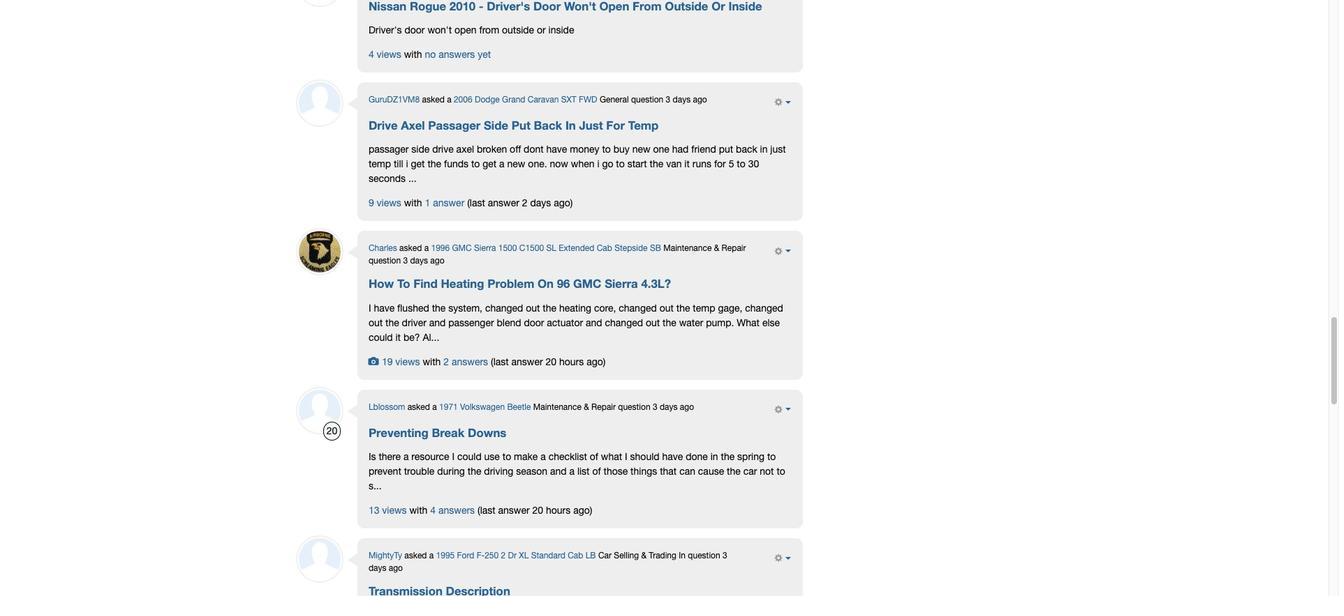 Task type: vqa. For each thing, say whether or not it's contained in the screenshot.
the top temp
yes



Task type: locate. For each thing, give the bounding box(es) containing it.
the down drive
[[428, 159, 441, 170]]

or
[[537, 24, 546, 36]]

question right trading
[[688, 552, 720, 561]]

1 vertical spatial temp
[[693, 303, 715, 314]]

0 horizontal spatial have
[[374, 303, 395, 314]]

views down driver's at the top left
[[377, 49, 401, 60]]

hours
[[559, 357, 584, 368], [546, 506, 571, 517]]

0 vertical spatial (last
[[467, 198, 485, 209]]

door left won't
[[405, 24, 425, 36]]

2 horizontal spatial 20
[[546, 357, 557, 368]]

the
[[428, 159, 441, 170], [650, 159, 664, 170], [432, 303, 446, 314], [543, 303, 557, 314], [676, 303, 690, 314], [385, 317, 399, 329], [663, 317, 676, 329], [721, 452, 735, 463], [468, 467, 481, 478], [727, 467, 741, 478]]

driving
[[484, 467, 513, 478]]

1 horizontal spatial could
[[457, 452, 482, 463]]

door right blend
[[524, 317, 544, 329]]

1 horizontal spatial maintenance
[[663, 244, 712, 254]]

1 vertical spatial repair
[[591, 403, 616, 412]]

0 horizontal spatial sierra
[[474, 244, 496, 254]]

1 horizontal spatial i
[[597, 159, 599, 170]]

0 vertical spatial maintenance
[[663, 244, 712, 254]]

answer
[[433, 198, 465, 209], [488, 198, 519, 209], [511, 357, 543, 368], [498, 506, 530, 517]]

0 vertical spatial sierra
[[474, 244, 496, 254]]

1 horizontal spatial &
[[641, 552, 647, 561]]

0 horizontal spatial and
[[429, 317, 446, 329]]

2 for 250
[[501, 552, 506, 561]]

in for preventing break downs
[[711, 452, 718, 463]]

(last right 4 answers link
[[478, 506, 496, 517]]

passenger
[[448, 317, 494, 329]]

sxt
[[561, 95, 577, 105]]

with right '13 views' link
[[410, 506, 428, 517]]

1 vertical spatial cab
[[568, 552, 583, 561]]

have
[[546, 144, 567, 155], [374, 303, 395, 314], [662, 452, 683, 463]]

drive
[[432, 144, 454, 155]]

mightyty link
[[369, 552, 402, 561]]

driver's door won't open from outside or inside
[[369, 24, 574, 36]]

days up find
[[410, 257, 428, 266]]

sierra left 1500
[[474, 244, 496, 254]]

2 vertical spatial (last
[[478, 506, 496, 517]]

back
[[534, 119, 562, 133]]

i left go
[[597, 159, 599, 170]]

0 horizontal spatial door
[[405, 24, 425, 36]]

money
[[570, 144, 599, 155]]

from
[[479, 24, 499, 36]]

sierra up core,
[[605, 278, 638, 291]]

a left the 1971
[[432, 403, 437, 412]]

ago) down i have flushed the system, changed out the heating core, changed out the temp  gage, changed out the driver and passenger blend door actuator and changed  out the water pump. what else could it be? al...
[[587, 357, 606, 368]]

have down how
[[374, 303, 395, 314]]

and up al...
[[429, 317, 446, 329]]

1 horizontal spatial in
[[679, 552, 686, 561]]

1 get from the left
[[411, 159, 425, 170]]

ago) down the list
[[573, 506, 592, 517]]

1 horizontal spatial cab
[[597, 244, 612, 254]]

1 vertical spatial of
[[592, 467, 601, 478]]

a inside the passager side drive axel broken off dont have money to buy new one had friend  put back in just temp till i get the funds to get a new one. now when i go to start  the van it runs for 5 to 30 seconds ...
[[499, 159, 505, 170]]

ago) for downs
[[573, 506, 592, 517]]

20
[[546, 357, 557, 368], [327, 426, 337, 437], [532, 506, 543, 517]]

1 answer link
[[425, 198, 465, 209]]

views for 13
[[382, 506, 407, 517]]

resource
[[411, 452, 449, 463]]

views right 9
[[377, 198, 401, 209]]

0 horizontal spatial in
[[711, 452, 718, 463]]

2 vertical spatial have
[[662, 452, 683, 463]]

ago inside maintenance & repair question             3 days ago
[[430, 257, 444, 266]]

0 horizontal spatial 4
[[369, 49, 374, 60]]

with down al...
[[423, 357, 441, 368]]

1 horizontal spatial gmc
[[573, 278, 602, 291]]

be?
[[404, 332, 420, 343]]

in left just
[[760, 144, 768, 155]]

0 horizontal spatial i
[[406, 159, 408, 170]]

repair up what
[[591, 403, 616, 412]]

0 horizontal spatial get
[[411, 159, 425, 170]]

is there a resource i could use to make a checklist of what i should  have done  in the spring to prevent trouble during the driving season and a list of those  things that can  cause the car not to s...
[[369, 452, 785, 492]]

1 horizontal spatial temp
[[693, 303, 715, 314]]

9
[[369, 198, 374, 209]]

views
[[377, 49, 401, 60], [377, 198, 401, 209], [395, 357, 420, 368], [382, 506, 407, 517]]

checklist
[[549, 452, 587, 463]]

days
[[673, 95, 691, 105], [530, 198, 551, 209], [410, 257, 428, 266], [660, 403, 678, 412], [369, 564, 386, 574]]

yet
[[478, 49, 491, 60]]

to up go
[[602, 144, 611, 155]]

1 horizontal spatial and
[[550, 467, 567, 478]]

temp inside i have flushed the system, changed out the heating core, changed out the temp  gage, changed out the driver and passenger blend door actuator and changed  out the water pump. what else could it be? al...
[[693, 303, 715, 314]]

0 vertical spatial repair
[[722, 244, 746, 254]]

asked left "2006"
[[422, 95, 445, 105]]

have up that at the bottom of the page
[[662, 452, 683, 463]]

won't
[[428, 24, 452, 36]]

1 vertical spatial hours
[[546, 506, 571, 517]]

& up 'gage,'
[[714, 244, 719, 254]]

and down core,
[[586, 317, 602, 329]]

new
[[632, 144, 651, 155], [507, 159, 525, 170]]

get
[[411, 159, 425, 170], [483, 159, 497, 170]]

2 vertical spatial answers
[[438, 506, 475, 517]]

1 horizontal spatial 2
[[501, 552, 506, 561]]

(last for downs
[[478, 506, 496, 517]]

repair up 'gage,'
[[722, 244, 746, 254]]

cab left lb
[[568, 552, 583, 561]]

of
[[590, 452, 598, 463], [592, 467, 601, 478]]

answers down during
[[438, 506, 475, 517]]

new up start
[[632, 144, 651, 155]]

(last right 1 answer link
[[467, 198, 485, 209]]

a down broken
[[499, 159, 505, 170]]

0 vertical spatial it
[[685, 159, 690, 170]]

ago down mightyty link
[[389, 564, 403, 574]]

1 horizontal spatial door
[[524, 317, 544, 329]]

question inside the car selling & trading in             question             3 days ago
[[688, 552, 720, 561]]

0 vertical spatial in
[[565, 119, 576, 133]]

get down broken
[[483, 159, 497, 170]]

1 vertical spatial 20
[[327, 426, 337, 437]]

0 horizontal spatial maintenance
[[533, 403, 582, 412]]

2 vertical spatial ago)
[[573, 506, 592, 517]]

0 horizontal spatial 20
[[327, 426, 337, 437]]

1 vertical spatial sierra
[[605, 278, 638, 291]]

2 up c1500
[[522, 198, 528, 209]]

1 horizontal spatial i
[[452, 452, 455, 463]]

1 horizontal spatial have
[[546, 144, 567, 155]]

driver's
[[369, 24, 402, 36]]

gmc right 96
[[573, 278, 602, 291]]

1 vertical spatial in
[[679, 552, 686, 561]]

(last right 2 answers link on the bottom of the page
[[491, 357, 509, 368]]

views for 4
[[377, 49, 401, 60]]

days up that at the bottom of the page
[[660, 403, 678, 412]]

inside
[[549, 24, 574, 36]]

1 horizontal spatial repair
[[722, 244, 746, 254]]

passager side drive axel broken off dont have money to buy new one had friend  put back in just temp till i get the funds to get a new one. now when i go to start  the van it runs for 5 to 30 seconds ...
[[369, 144, 786, 185]]

repair inside maintenance & repair question             3 days ago
[[722, 244, 746, 254]]

could
[[369, 332, 393, 343], [457, 452, 482, 463]]

to up not
[[767, 452, 776, 463]]

cab
[[597, 244, 612, 254], [568, 552, 583, 561]]

ago) for passager
[[554, 198, 573, 209]]

& up checklist
[[584, 403, 589, 412]]

1 horizontal spatial it
[[685, 159, 690, 170]]

for
[[606, 119, 625, 133]]

spring
[[737, 452, 765, 463]]

asked for break
[[408, 403, 430, 412]]

2 left the dr
[[501, 552, 506, 561]]

till
[[394, 159, 403, 170]]

days down mightyty link
[[369, 564, 386, 574]]

1 horizontal spatial in
[[760, 144, 768, 155]]

1971
[[439, 403, 458, 412]]

0 vertical spatial ago)
[[554, 198, 573, 209]]

0 vertical spatial answers
[[439, 49, 475, 60]]

answers for yet
[[439, 49, 475, 60]]

of right the list
[[592, 467, 601, 478]]

0 horizontal spatial i
[[369, 303, 371, 314]]

of left what
[[590, 452, 598, 463]]

in inside is there a resource i could use to make a checklist of what i should  have done  in the spring to prevent trouble during the driving season and a list of those  things that can  cause the car not to s...
[[711, 452, 718, 463]]

2 horizontal spatial have
[[662, 452, 683, 463]]

could inside i have flushed the system, changed out the heating core, changed out the temp  gage, changed out the driver and passenger blend door actuator and changed  out the water pump. what else could it be? al...
[[369, 332, 393, 343]]

friend
[[691, 144, 716, 155]]

else
[[762, 317, 780, 329]]

0 horizontal spatial it
[[396, 332, 401, 343]]

to right 5
[[737, 159, 746, 170]]

4 answers link
[[430, 506, 475, 517]]

4 down 'trouble'
[[430, 506, 436, 517]]

1 horizontal spatial get
[[483, 159, 497, 170]]

0 horizontal spatial could
[[369, 332, 393, 343]]

13 views link
[[369, 506, 407, 517]]

in inside the car selling & trading in             question             3 days ago
[[679, 552, 686, 561]]

one
[[653, 144, 670, 155]]

temp up 'seconds'
[[369, 159, 391, 170]]

0 vertical spatial temp
[[369, 159, 391, 170]]

2
[[522, 198, 528, 209], [444, 357, 449, 368], [501, 552, 506, 561]]

i right till
[[406, 159, 408, 170]]

the right flushed
[[432, 303, 446, 314]]

with left 1
[[404, 198, 422, 209]]

4.3l?
[[641, 278, 671, 291]]

ago) down now
[[554, 198, 573, 209]]

1 vertical spatial 4
[[430, 506, 436, 517]]

0 vertical spatial of
[[590, 452, 598, 463]]

c1500
[[519, 244, 544, 254]]

2 for answer
[[522, 198, 528, 209]]

i down how
[[369, 303, 371, 314]]

1
[[425, 198, 430, 209]]

0 vertical spatial gmc
[[452, 244, 472, 254]]

get down side
[[411, 159, 425, 170]]

0 vertical spatial have
[[546, 144, 567, 155]]

asked right charles link
[[399, 244, 422, 254]]

250
[[485, 552, 499, 561]]

with left "no"
[[404, 49, 422, 60]]

1 horizontal spatial 20
[[532, 506, 543, 517]]

question
[[631, 95, 663, 105], [369, 257, 401, 266], [618, 403, 650, 412], [688, 552, 720, 561]]

in for drive axel passager side put back in just for temp
[[760, 144, 768, 155]]

could left use
[[457, 452, 482, 463]]

core,
[[594, 303, 616, 314]]

views right '19'
[[395, 357, 420, 368]]

0 horizontal spatial repair
[[591, 403, 616, 412]]

1 vertical spatial it
[[396, 332, 401, 343]]

i
[[369, 303, 371, 314], [452, 452, 455, 463], [625, 452, 628, 463]]

0 vertical spatial new
[[632, 144, 651, 155]]

to right go
[[616, 159, 625, 170]]

2 horizontal spatial &
[[714, 244, 719, 254]]

2 vertical spatial &
[[641, 552, 647, 561]]

could up '19'
[[369, 332, 393, 343]]

hours down i have flushed the system, changed out the heating core, changed out the temp  gage, changed out the driver and passenger blend door actuator and changed  out the water pump. what else could it be? al...
[[559, 357, 584, 368]]

question down charles link
[[369, 257, 401, 266]]

f-
[[477, 552, 485, 561]]

2 get from the left
[[483, 159, 497, 170]]

2 right 19 views
[[444, 357, 449, 368]]

0 vertical spatial &
[[714, 244, 719, 254]]

2 vertical spatial 2
[[501, 552, 506, 561]]

19
[[382, 357, 393, 368]]

i right what
[[625, 452, 628, 463]]

a left 1995
[[429, 552, 434, 561]]

on
[[538, 278, 554, 291]]

temp up water
[[693, 303, 715, 314]]

gmc
[[452, 244, 472, 254], [573, 278, 602, 291]]

have inside i have flushed the system, changed out the heating core, changed out the temp  gage, changed out the driver and passenger blend door actuator and changed  out the water pump. what else could it be? al...
[[374, 303, 395, 314]]

0 horizontal spatial 2
[[444, 357, 449, 368]]

answers down open
[[439, 49, 475, 60]]

3 inside the car selling & trading in             question             3 days ago
[[723, 552, 727, 561]]

selling
[[614, 552, 639, 561]]

and down checklist
[[550, 467, 567, 478]]

0 horizontal spatial temp
[[369, 159, 391, 170]]

in inside the passager side drive axel broken off dont have money to buy new one had friend  put back in just temp till i get the funds to get a new one. now when i go to start  the van it runs for 5 to 30 seconds ...
[[760, 144, 768, 155]]

i
[[406, 159, 408, 170], [597, 159, 599, 170]]

days inside the car selling & trading in             question             3 days ago
[[369, 564, 386, 574]]

back
[[736, 144, 757, 155]]

break
[[432, 427, 465, 441]]

asked left 1995
[[404, 552, 427, 561]]

maintenance right 'sb'
[[663, 244, 712, 254]]

0 horizontal spatial gmc
[[452, 244, 472, 254]]

charles
[[369, 244, 397, 254]]

1 vertical spatial in
[[711, 452, 718, 463]]

3 right trading
[[723, 552, 727, 561]]

1 vertical spatial have
[[374, 303, 395, 314]]

it right van
[[685, 159, 690, 170]]

off
[[510, 144, 521, 155]]

the left driver
[[385, 317, 399, 329]]

list
[[577, 467, 590, 478]]

dont
[[524, 144, 544, 155]]

13 views with 4 answers (last answer 20 hours ago)
[[369, 506, 592, 517]]

seconds
[[369, 173, 406, 185]]

have inside is there a resource i could use to make a checklist of what i should  have done  in the spring to prevent trouble during the driving season and a list of those  things that can  cause the car not to s...
[[662, 452, 683, 463]]

heating
[[441, 278, 484, 291]]

1 vertical spatial could
[[457, 452, 482, 463]]

in
[[760, 144, 768, 155], [711, 452, 718, 463]]

1 horizontal spatial sierra
[[605, 278, 638, 291]]

0 vertical spatial 2
[[522, 198, 528, 209]]

0 vertical spatial door
[[405, 24, 425, 36]]

it left be?
[[396, 332, 401, 343]]

in left just at top left
[[565, 119, 576, 133]]

1 vertical spatial &
[[584, 403, 589, 412]]

views right 13
[[382, 506, 407, 517]]

0 vertical spatial could
[[369, 332, 393, 343]]

hours down is there a resource i could use to make a checklist of what i should  have done  in the spring to prevent trouble during the driving season and a list of those  things that can  cause the car not to s...
[[546, 506, 571, 517]]

1 vertical spatial door
[[524, 317, 544, 329]]

1 vertical spatial new
[[507, 159, 525, 170]]

19 views
[[382, 357, 420, 368]]

3 up "to"
[[403, 257, 408, 266]]

to
[[602, 144, 611, 155], [471, 159, 480, 170], [616, 159, 625, 170], [737, 159, 746, 170], [503, 452, 511, 463], [767, 452, 776, 463], [777, 467, 785, 478]]

the up actuator
[[543, 303, 557, 314]]

2 horizontal spatial 2
[[522, 198, 528, 209]]

asked
[[422, 95, 445, 105], [399, 244, 422, 254], [408, 403, 430, 412], [404, 552, 427, 561]]

how
[[369, 278, 394, 291]]

0 vertical spatial in
[[760, 144, 768, 155]]

find
[[414, 278, 438, 291]]

funds
[[444, 159, 469, 170]]

drive axel passager side put back in just for temp link
[[369, 119, 659, 133]]

cab left stepside
[[597, 244, 612, 254]]

maintenance inside maintenance & repair question             3 days ago
[[663, 244, 712, 254]]



Task type: describe. For each thing, give the bounding box(es) containing it.
preventing
[[369, 427, 429, 441]]

0 vertical spatial 4
[[369, 49, 374, 60]]

3 inside maintenance & repair question             3 days ago
[[403, 257, 408, 266]]

dr
[[508, 552, 517, 561]]

the up water
[[676, 303, 690, 314]]

3 up one
[[666, 95, 670, 105]]

1996 gmc sierra 1500 c1500 sl extended cab stepside sb link
[[431, 244, 661, 254]]

(last for passager
[[467, 198, 485, 209]]

1 horizontal spatial new
[[632, 144, 651, 155]]

1 vertical spatial 2
[[444, 357, 449, 368]]

sb
[[650, 244, 661, 254]]

out left water
[[646, 317, 660, 329]]

axel
[[401, 119, 425, 133]]

now
[[550, 159, 568, 170]]

caravan
[[528, 95, 559, 105]]

3 up should
[[653, 403, 657, 412]]

is
[[369, 452, 376, 463]]

mightyty asked a 1995 ford f-250 2 dr xl standard cab lb
[[369, 552, 596, 561]]

96
[[557, 278, 570, 291]]

out down on
[[526, 303, 540, 314]]

0 horizontal spatial &
[[584, 403, 589, 412]]

question up should
[[618, 403, 650, 412]]

put
[[512, 119, 531, 133]]

with for no
[[404, 49, 422, 60]]

9 views link
[[369, 198, 401, 209]]

have inside the passager side drive axel broken off dont have money to buy new one had friend  put back in just temp till i get the funds to get a new one. now when i go to start  the van it runs for 5 to 30 seconds ...
[[546, 144, 567, 155]]

changed up else on the bottom right of the page
[[745, 303, 783, 314]]

preventing break downs
[[369, 427, 506, 441]]

2006 dodge grand caravan sxt fwd link
[[454, 95, 597, 105]]

lb
[[586, 552, 596, 561]]

0 horizontal spatial cab
[[568, 552, 583, 561]]

5
[[729, 159, 734, 170]]

runs
[[692, 159, 712, 170]]

mightyty
[[369, 552, 402, 561]]

to
[[397, 278, 410, 291]]

days inside maintenance & repair question             3 days ago
[[410, 257, 428, 266]]

what
[[601, 452, 622, 463]]

answers for (last
[[438, 506, 475, 517]]

1 vertical spatial (last
[[491, 357, 509, 368]]

views for 9
[[377, 198, 401, 209]]

with for 4
[[410, 506, 428, 517]]

days up had
[[673, 95, 691, 105]]

ago up done
[[680, 403, 694, 412]]

changed down 4.3l?
[[619, 303, 657, 314]]

the left car
[[727, 467, 741, 478]]

the right during
[[468, 467, 481, 478]]

1 vertical spatial gmc
[[573, 278, 602, 291]]

1995
[[436, 552, 455, 561]]

answer right 1
[[433, 198, 465, 209]]

put
[[719, 144, 733, 155]]

changed up blend
[[485, 303, 523, 314]]

standard
[[531, 552, 565, 561]]

blend
[[497, 317, 521, 329]]

had
[[672, 144, 689, 155]]

answer up 1500
[[488, 198, 519, 209]]

0 vertical spatial cab
[[597, 244, 612, 254]]

door inside i have flushed the system, changed out the heating core, changed out the temp  gage, changed out the driver and passenger blend door actuator and changed  out the water pump. what else could it be? al...
[[524, 317, 544, 329]]

2 horizontal spatial and
[[586, 317, 602, 329]]

0 vertical spatial 20
[[546, 357, 557, 368]]

to right use
[[503, 452, 511, 463]]

the up the cause
[[721, 452, 735, 463]]

1500
[[498, 244, 517, 254]]

out left driver
[[369, 317, 383, 329]]

13
[[369, 506, 379, 517]]

flushed
[[397, 303, 429, 314]]

1 vertical spatial ago)
[[587, 357, 606, 368]]

1996
[[431, 244, 450, 254]]

gurudz1vm8 link
[[369, 95, 420, 105]]

problem
[[488, 278, 534, 291]]

make
[[514, 452, 538, 463]]

answer down blend
[[511, 357, 543, 368]]

use
[[484, 452, 500, 463]]

gurudz1vm8
[[369, 95, 420, 105]]

passager
[[369, 144, 409, 155]]

with for 1
[[404, 198, 422, 209]]

trouble
[[404, 467, 434, 478]]

sl
[[546, 244, 556, 254]]

a left "2006"
[[447, 95, 451, 105]]

2006
[[454, 95, 472, 105]]

1995 ford f-250 2 dr xl standard cab lb link
[[436, 552, 596, 561]]

what
[[737, 317, 760, 329]]

to down axel at the left top
[[471, 159, 480, 170]]

question inside maintenance & repair question             3 days ago
[[369, 257, 401, 266]]

driver
[[402, 317, 427, 329]]

water
[[679, 317, 703, 329]]

changed down core,
[[605, 317, 643, 329]]

and inside is there a resource i could use to make a checklist of what i should  have done  in the spring to prevent trouble during the driving season and a list of those  things that can  cause the car not to s...
[[550, 467, 567, 478]]

side
[[484, 119, 508, 133]]

could inside is there a resource i could use to make a checklist of what i should  have done  in the spring to prevent trouble during the driving season and a list of those  things that can  cause the car not to s...
[[457, 452, 482, 463]]

drive axel passager side put back in just for temp
[[369, 119, 659, 133]]

& inside the car selling & trading in             question             3 days ago
[[641, 552, 647, 561]]

van
[[666, 159, 682, 170]]

answer down driving
[[498, 506, 530, 517]]

i inside i have flushed the system, changed out the heating core, changed out the temp  gage, changed out the driver and passenger blend door actuator and changed  out the water pump. what else could it be? al...
[[369, 303, 371, 314]]

done
[[686, 452, 708, 463]]

1 horizontal spatial 4
[[430, 506, 436, 517]]

it inside the passager side drive axel broken off dont have money to buy new one had friend  put back in just temp till i get the funds to get a new one. now when i go to start  the van it runs for 5 to 30 seconds ...
[[685, 159, 690, 170]]

9 views with 1 answer (last answer 2 days ago)
[[369, 198, 573, 209]]

question up temp
[[631, 95, 663, 105]]

it inside i have flushed the system, changed out the heating core, changed out the temp  gage, changed out the driver and passenger blend door actuator and changed  out the water pump. what else could it be? al...
[[396, 332, 401, 343]]

views for 19
[[395, 357, 420, 368]]

beetle
[[507, 403, 531, 412]]

days down one.
[[530, 198, 551, 209]]

season
[[516, 467, 547, 478]]

s...
[[369, 481, 382, 492]]

a left 1996
[[424, 244, 429, 254]]

general
[[600, 95, 629, 105]]

for
[[714, 159, 726, 170]]

asked for to
[[399, 244, 422, 254]]

axel
[[456, 144, 474, 155]]

asked for axel
[[422, 95, 445, 105]]

those
[[604, 467, 628, 478]]

things
[[631, 467, 657, 478]]

1 i from the left
[[406, 159, 408, 170]]

side
[[411, 144, 430, 155]]

ago up the friend
[[693, 95, 707, 105]]

a right 'there'
[[404, 452, 409, 463]]

0 vertical spatial hours
[[559, 357, 584, 368]]

out down 4.3l?
[[660, 303, 674, 314]]

the down one
[[650, 159, 664, 170]]

start
[[627, 159, 647, 170]]

a right make at left
[[541, 452, 546, 463]]

0 horizontal spatial new
[[507, 159, 525, 170]]

xl
[[519, 552, 529, 561]]

heating
[[559, 303, 592, 314]]

a left the list
[[569, 467, 575, 478]]

maintenance & repair question             3 days ago
[[369, 244, 746, 266]]

temp
[[628, 119, 659, 133]]

car
[[743, 467, 757, 478]]

charles asked a 1996 gmc sierra 1500 c1500 sl extended cab stepside sb
[[369, 244, 661, 254]]

fwd
[[579, 95, 597, 105]]

19 views link
[[369, 357, 420, 368]]

actuator
[[547, 317, 583, 329]]

2 horizontal spatial i
[[625, 452, 628, 463]]

cause
[[698, 467, 724, 478]]

1 vertical spatial answers
[[452, 357, 488, 368]]

temp inside the passager side drive axel broken off dont have money to buy new one had friend  put back in just temp till i get the funds to get a new one. now when i go to start  the van it runs for 5 to 30 seconds ...
[[369, 159, 391, 170]]

should
[[630, 452, 660, 463]]

4 views with no answers yet
[[369, 49, 491, 60]]

lblossom
[[369, 403, 405, 412]]

pump.
[[706, 317, 734, 329]]

to right not
[[777, 467, 785, 478]]

...
[[408, 173, 417, 185]]

1 vertical spatial maintenance
[[533, 403, 582, 412]]

& inside maintenance & repair question             3 days ago
[[714, 244, 719, 254]]

prevent
[[369, 467, 401, 478]]

2 vertical spatial 20
[[532, 506, 543, 517]]

the left water
[[663, 317, 676, 329]]

ford
[[457, 552, 474, 561]]

0 horizontal spatial in
[[565, 119, 576, 133]]

2 i from the left
[[597, 159, 599, 170]]

ago inside the car selling & trading in             question             3 days ago
[[389, 564, 403, 574]]

gurudz1vm8 asked a 2006 dodge grand caravan sxt fwd general             question             3 days ago
[[369, 95, 707, 105]]

charles link
[[369, 244, 397, 254]]

al...
[[423, 332, 439, 343]]



